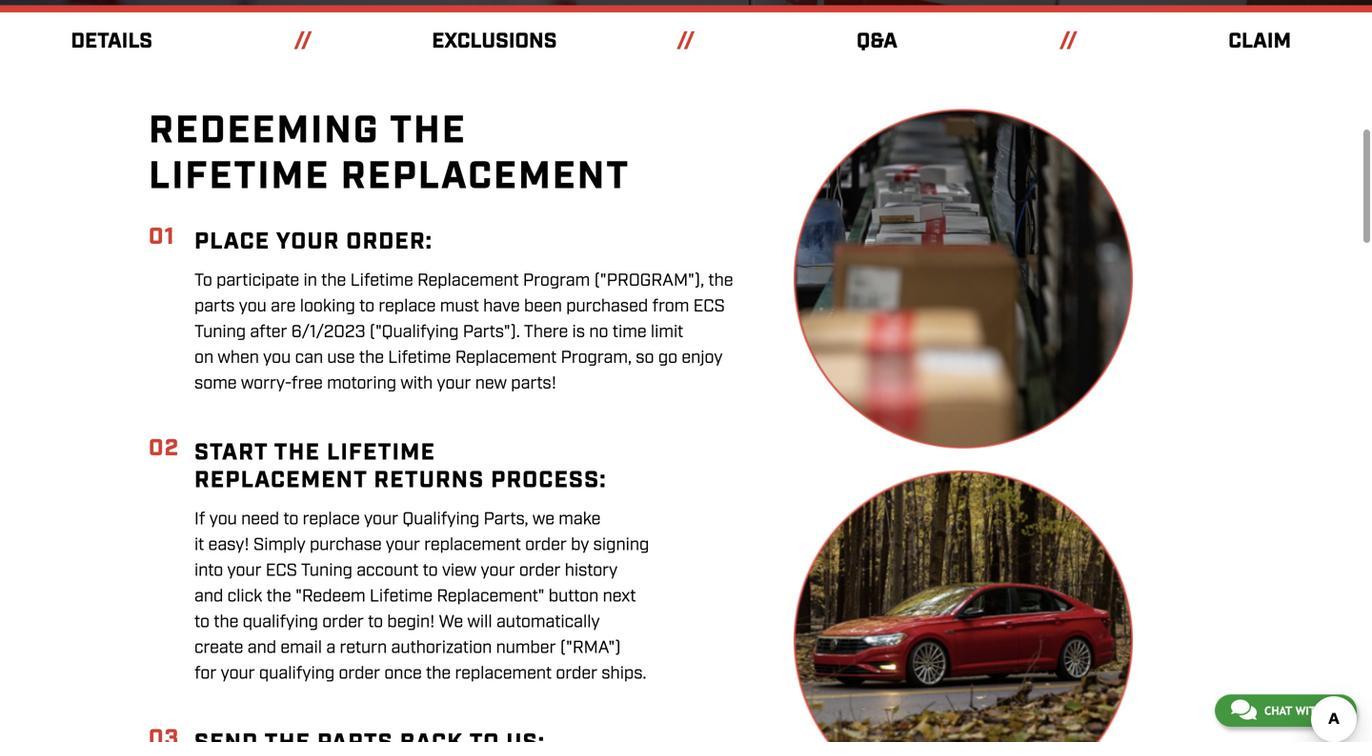 Task type: vqa. For each thing, say whether or not it's contained in the screenshot.
Trailers
no



Task type: locate. For each thing, give the bounding box(es) containing it.
with left us
[[1296, 704, 1324, 718]]

ecs inside to participate in the lifetime replacement program ("program"), the parts you are looking to replace must have been purchased from ecs tuning after 6/1/2023 ("qualifying parts"). there is no time limit on when you can use the lifetime replacement program, so go enjoy some worry-free motoring with your new parts!
[[694, 296, 725, 318]]

tuning down parts at the top of page
[[194, 321, 246, 344]]

to right looking
[[359, 296, 375, 318]]

free
[[292, 373, 323, 395]]

the right start
[[274, 438, 320, 469]]

replace inside to participate in the lifetime replacement program ("program"), the parts you are looking to replace must have been purchased from ecs tuning after 6/1/2023 ("qualifying parts"). there is no time limit on when you can use the lifetime replacement program, so go enjoy some worry-free motoring with your new parts!
[[379, 296, 436, 318]]

no
[[589, 321, 609, 344]]

once
[[384, 663, 422, 686]]

0 vertical spatial ecs
[[694, 296, 725, 318]]

order up button
[[519, 560, 561, 583]]

("program"),
[[594, 270, 704, 292]]

your
[[437, 373, 471, 395], [364, 509, 398, 531], [386, 534, 420, 557], [227, 560, 262, 583], [481, 560, 515, 583], [221, 663, 255, 686]]

the
[[390, 106, 467, 157]]

the
[[321, 270, 346, 292], [709, 270, 733, 292], [359, 347, 384, 369], [274, 438, 320, 469], [267, 586, 291, 608], [214, 612, 239, 634], [426, 663, 451, 686]]

from
[[652, 296, 689, 318]]

signing
[[593, 534, 649, 557]]

1 lifetime replacement image from the top
[[794, 109, 1133, 449]]

to
[[194, 270, 212, 292]]

0 vertical spatial with
[[401, 373, 433, 395]]

q&a
[[857, 28, 898, 55]]

0 horizontal spatial tuning
[[194, 321, 246, 344]]

tuning up "redeem
[[301, 560, 353, 583]]

1 vertical spatial replace
[[303, 509, 360, 531]]

we
[[439, 612, 463, 634]]

parts").
[[463, 321, 520, 344]]

chat with us
[[1265, 704, 1341, 718]]

qualifying down "email"
[[259, 663, 335, 686]]

to up "simply"
[[283, 509, 299, 531]]

your left new
[[437, 373, 471, 395]]

0 vertical spatial replace
[[379, 296, 436, 318]]

it
[[194, 534, 204, 557]]

0 vertical spatial tuning
[[194, 321, 246, 344]]

return
[[340, 637, 387, 660]]

replacement
[[424, 534, 521, 557], [455, 663, 552, 686]]

lifetime down motoring
[[327, 438, 436, 469]]

order up "a"
[[322, 612, 364, 634]]

0 vertical spatial lifetime replacement image
[[794, 109, 1133, 449]]

new
[[475, 373, 507, 395]]

1 horizontal spatial with
[[1296, 704, 1324, 718]]

place your order:
[[194, 227, 433, 257]]

and left "email"
[[248, 637, 276, 660]]

lifetime replacement image
[[794, 109, 1133, 449], [794, 470, 1133, 742]]

lifetime up begin!
[[370, 586, 433, 608]]

1 vertical spatial and
[[248, 637, 276, 660]]

qualifying
[[243, 612, 318, 634], [259, 663, 335, 686]]

with inside to participate in the lifetime replacement program ("program"), the parts you are looking to replace must have been purchased from ecs tuning after 6/1/2023 ("qualifying parts"). there is no time limit on when you can use the lifetime replacement program, so go enjoy some worry-free motoring with your new parts!
[[401, 373, 433, 395]]

tuning
[[194, 321, 246, 344], [301, 560, 353, 583]]

your down create
[[221, 663, 255, 686]]

3 // from the left
[[1060, 28, 1078, 55]]

ecs
[[694, 296, 725, 318], [266, 560, 297, 583]]

to up the return
[[368, 612, 383, 634]]

you inside if you need to replace your qualifying parts, we make it easy! simply purchase your replacement order by signing into your ecs tuning account to view your order history and click the "redeem lifetime replacement" button next to the qualifying order to begin! we will automatically create and email a return authorization number ("rma") for your qualifying order once the replacement order ships.
[[209, 509, 237, 531]]

your up purchase
[[364, 509, 398, 531]]

1 horizontal spatial //
[[677, 28, 695, 55]]

worry-
[[241, 373, 292, 395]]

0 horizontal spatial and
[[194, 586, 223, 608]]

with down ("qualifying
[[401, 373, 433, 395]]

1 vertical spatial lifetime replacement image
[[794, 470, 1133, 742]]

replacement down 'parts").'
[[455, 347, 557, 369]]

easy!
[[208, 534, 249, 557]]

been
[[524, 296, 562, 318]]

the inside 'start the lifetime replacement returns process:'
[[274, 438, 320, 469]]

ships.
[[602, 663, 647, 686]]

automatically
[[497, 612, 600, 634]]

replace up ("qualifying
[[379, 296, 436, 318]]

you down after
[[263, 347, 291, 369]]

to up create
[[194, 612, 210, 634]]

have
[[483, 296, 520, 318]]

replacement inside 'start the lifetime replacement returns process:'
[[194, 466, 367, 496]]

0 horizontal spatial //
[[294, 28, 312, 55]]

0 horizontal spatial replace
[[303, 509, 360, 531]]

we
[[533, 509, 555, 531]]

order
[[525, 534, 567, 557], [519, 560, 561, 583], [322, 612, 364, 634], [339, 663, 380, 686], [556, 663, 598, 686]]

to
[[359, 296, 375, 318], [283, 509, 299, 531], [423, 560, 438, 583], [194, 612, 210, 634], [368, 612, 383, 634]]

replacement up "need"
[[194, 466, 367, 496]]

1 vertical spatial ecs
[[266, 560, 297, 583]]

0 horizontal spatial ecs
[[266, 560, 297, 583]]

click
[[227, 586, 262, 608]]

2 vertical spatial replacement
[[194, 466, 367, 496]]

lifetime down ("qualifying
[[388, 347, 451, 369]]

tuning inside to participate in the lifetime replacement program ("program"), the parts you are looking to replace must have been purchased from ecs tuning after 6/1/2023 ("qualifying parts"). there is no time limit on when you can use the lifetime replacement program, so go enjoy some worry-free motoring with your new parts!
[[194, 321, 246, 344]]

with
[[401, 373, 433, 395], [1296, 704, 1324, 718]]

replace
[[379, 296, 436, 318], [303, 509, 360, 531]]

view
[[442, 560, 477, 583]]

to left view
[[423, 560, 438, 583]]

for
[[194, 663, 217, 686]]

2 vertical spatial you
[[209, 509, 237, 531]]

and down into
[[194, 586, 223, 608]]

lifetime
[[350, 270, 413, 292], [388, 347, 451, 369], [327, 438, 436, 469], [370, 586, 433, 608]]

replacement
[[418, 270, 519, 292], [455, 347, 557, 369], [194, 466, 367, 496]]

1 vertical spatial you
[[263, 347, 291, 369]]

returns
[[374, 466, 484, 496]]

1 vertical spatial replacement
[[455, 663, 552, 686]]

replacement down the number
[[455, 663, 552, 686]]

on
[[194, 347, 214, 369]]

tuning inside if you need to replace your qualifying parts, we make it easy! simply purchase your replacement order by signing into your ecs tuning account to view your order history and click the "redeem lifetime replacement" button next to the qualifying order to begin! we will automatically create and email a return authorization number ("rma") for your qualifying order once the replacement order ships.
[[301, 560, 353, 583]]

if you need to replace your qualifying parts, we make it easy! simply purchase your replacement order by signing into your ecs tuning account to view your order history and click the "redeem lifetime replacement" button next to the qualifying order to begin! we will automatically create and email a return authorization number ("rma") for your qualifying order once the replacement order ships.
[[194, 509, 649, 686]]

start
[[194, 438, 268, 469]]

1 vertical spatial tuning
[[301, 560, 353, 583]]

2 horizontal spatial //
[[1060, 28, 1078, 55]]

replacement up view
[[424, 534, 521, 557]]

start the lifetime replacement returns process:
[[194, 438, 607, 496]]

1 horizontal spatial and
[[248, 637, 276, 660]]

1 horizontal spatial tuning
[[301, 560, 353, 583]]

1 horizontal spatial replace
[[379, 296, 436, 318]]

replacement up must
[[418, 270, 519, 292]]

//
[[294, 28, 312, 55], [677, 28, 695, 55], [1060, 28, 1078, 55]]

number
[[496, 637, 556, 660]]

ecs right from
[[694, 296, 725, 318]]

you down participate
[[239, 296, 267, 318]]

ecs down "simply"
[[266, 560, 297, 583]]

after
[[250, 321, 287, 344]]

are
[[271, 296, 296, 318]]

replace up purchase
[[303, 509, 360, 531]]

redeeming the lifetime replacement
[[149, 106, 630, 202]]

place
[[194, 227, 270, 257]]

0 horizontal spatial with
[[401, 373, 433, 395]]

0 vertical spatial replacement
[[418, 270, 519, 292]]

you right if
[[209, 509, 237, 531]]

in
[[304, 270, 317, 292]]

1 horizontal spatial ecs
[[694, 296, 725, 318]]

qualifying up "email"
[[243, 612, 318, 634]]

1 vertical spatial with
[[1296, 704, 1324, 718]]

your inside to participate in the lifetime replacement program ("program"), the parts you are looking to replace must have been purchased from ecs tuning after 6/1/2023 ("qualifying parts"). there is no time limit on when you can use the lifetime replacement program, so go enjoy some worry-free motoring with your new parts!
[[437, 373, 471, 395]]



Task type: describe. For each thing, give the bounding box(es) containing it.
if
[[194, 509, 205, 531]]

process:
[[491, 466, 607, 496]]

begin!
[[387, 612, 435, 634]]

details link
[[71, 28, 153, 55]]

comments image
[[1231, 699, 1257, 722]]

there
[[524, 321, 568, 344]]

claim link
[[1229, 28, 1292, 55]]

order down we
[[525, 534, 567, 557]]

enjoy
[[682, 347, 723, 369]]

will
[[467, 612, 492, 634]]

the right click
[[267, 586, 291, 608]]

replacement"
[[437, 586, 545, 608]]

lifetime down order:
[[350, 270, 413, 292]]

exclusions link
[[432, 28, 557, 55]]

into
[[194, 560, 223, 583]]

q&a link
[[857, 28, 898, 55]]

by
[[571, 534, 589, 557]]

the up motoring
[[359, 347, 384, 369]]

when
[[218, 347, 259, 369]]

history
[[565, 560, 618, 583]]

motoring
[[327, 373, 397, 395]]

0 vertical spatial replacement
[[424, 534, 521, 557]]

button
[[549, 586, 599, 608]]

create
[[194, 637, 243, 660]]

next
[[603, 586, 636, 608]]

the up create
[[214, 612, 239, 634]]

the right the ("program"),
[[709, 270, 733, 292]]

so
[[636, 347, 654, 369]]

your up replacement"
[[481, 560, 515, 583]]

"redeem
[[296, 586, 366, 608]]

purchased
[[566, 296, 648, 318]]

parts
[[194, 296, 235, 318]]

must
[[440, 296, 479, 318]]

your
[[276, 227, 340, 257]]

replace inside if you need to replace your qualifying parts, we make it easy! simply purchase your replacement order by signing into your ecs tuning account to view your order history and click the "redeem lifetime replacement" button next to the qualifying order to begin! we will automatically create and email a return authorization number ("rma") for your qualifying order once the replacement order ships.
[[303, 509, 360, 531]]

qualifying
[[403, 509, 480, 531]]

make
[[559, 509, 601, 531]]

us
[[1327, 704, 1341, 718]]

("rma")
[[560, 637, 621, 660]]

participate
[[216, 270, 299, 292]]

order down ("rma")
[[556, 663, 598, 686]]

0 vertical spatial qualifying
[[243, 612, 318, 634]]

6/1/2023
[[291, 321, 365, 344]]

program
[[523, 270, 590, 292]]

chat
[[1265, 704, 1293, 718]]

order down the return
[[339, 663, 380, 686]]

need
[[241, 509, 279, 531]]

2 lifetime replacement image from the top
[[794, 470, 1133, 742]]

chat with us link
[[1215, 695, 1357, 727]]

the right in
[[321, 270, 346, 292]]

the down authorization
[[426, 663, 451, 686]]

redeeming
[[149, 106, 380, 157]]

parts,
[[484, 509, 529, 531]]

email
[[281, 637, 322, 660]]

can
[[295, 347, 323, 369]]

go
[[658, 347, 678, 369]]

program,
[[561, 347, 632, 369]]

account
[[357, 560, 419, 583]]

parts!
[[511, 373, 557, 395]]

lifetime inside if you need to replace your qualifying parts, we make it easy! simply purchase your replacement order by signing into your ecs tuning account to view your order history and click the "redeem lifetime replacement" button next to the qualifying order to begin! we will automatically create and email a return authorization number ("rma") for your qualifying order once the replacement order ships.
[[370, 586, 433, 608]]

with inside 'link'
[[1296, 704, 1324, 718]]

your up account
[[386, 534, 420, 557]]

("qualifying
[[370, 321, 459, 344]]

replacement
[[341, 152, 630, 202]]

use
[[327, 347, 355, 369]]

ecs inside if you need to replace your qualifying parts, we make it easy! simply purchase your replacement order by signing into your ecs tuning account to view your order history and click the "redeem lifetime replacement" button next to the qualifying order to begin! we will automatically create and email a return authorization number ("rma") for your qualifying order once the replacement order ships.
[[266, 560, 297, 583]]

claim
[[1229, 28, 1292, 55]]

some
[[194, 373, 237, 395]]

is
[[572, 321, 585, 344]]

a
[[326, 637, 336, 660]]

your up click
[[227, 560, 262, 583]]

purchase
[[310, 534, 382, 557]]

01
[[149, 222, 175, 253]]

2 // from the left
[[677, 28, 695, 55]]

1 vertical spatial replacement
[[455, 347, 557, 369]]

0 vertical spatial you
[[239, 296, 267, 318]]

lifetime inside 'start the lifetime replacement returns process:'
[[327, 438, 436, 469]]

lifetime
[[149, 152, 330, 202]]

claim image
[[0, 0, 1373, 12]]

simply
[[254, 534, 306, 557]]

time
[[613, 321, 647, 344]]

to participate in the lifetime replacement program ("program"), the parts you are looking to replace must have been purchased from ecs tuning after 6/1/2023 ("qualifying parts"). there is no time limit on when you can use the lifetime replacement program, so go enjoy some worry-free motoring with your new parts!
[[194, 270, 733, 395]]

limit
[[651, 321, 684, 344]]

order:
[[346, 227, 433, 257]]

authorization
[[391, 637, 492, 660]]

exclusions
[[432, 28, 557, 55]]

details
[[71, 28, 153, 55]]

1 vertical spatial qualifying
[[259, 663, 335, 686]]

0 vertical spatial and
[[194, 586, 223, 608]]

1 // from the left
[[294, 28, 312, 55]]

to inside to participate in the lifetime replacement program ("program"), the parts you are looking to replace must have been purchased from ecs tuning after 6/1/2023 ("qualifying parts"). there is no time limit on when you can use the lifetime replacement program, so go enjoy some worry-free motoring with your new parts!
[[359, 296, 375, 318]]

looking
[[300, 296, 355, 318]]

02
[[149, 434, 180, 464]]



